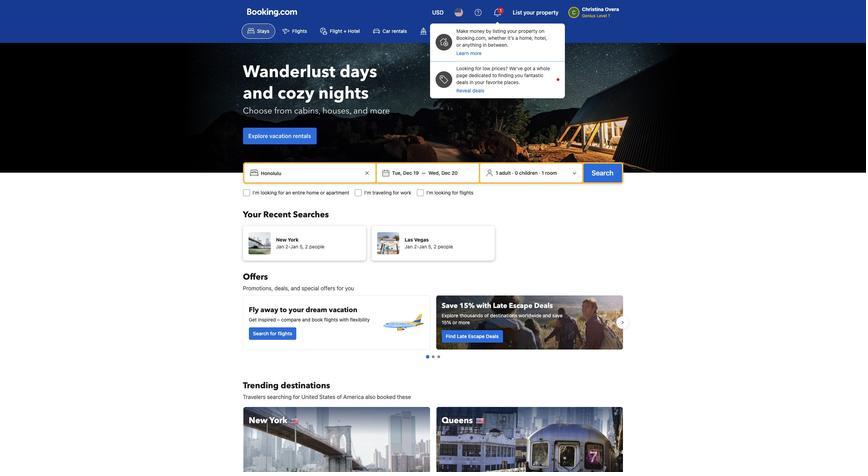 Task type: describe. For each thing, give the bounding box(es) containing it.
your inside fly away to your dream vacation get inspired – compare and book flights with flexibility
[[289, 305, 304, 315]]

las vegas jan 2-jan 5, 2 people
[[405, 237, 454, 250]]

in for between.
[[483, 42, 487, 48]]

list your property link
[[509, 4, 563, 21]]

list your property
[[513, 9, 559, 16]]

2 jan from the left
[[291, 244, 299, 250]]

2 for york
[[305, 244, 308, 250]]

for inside offers promotions, deals, and special offers for you
[[337, 285, 344, 291]]

whole
[[537, 65, 550, 71]]

a inside looking for low prices? we've got a whole page dedicated to finding you fantastic deals in your favorite places. reveal deals
[[533, 65, 536, 71]]

i'm looking for flights
[[427, 190, 474, 196]]

york for new york jan 2-jan 5, 2 people
[[288, 237, 299, 243]]

las
[[405, 237, 413, 243]]

recent
[[264, 209, 291, 220]]

looking
[[457, 65, 474, 71]]

book
[[312, 317, 323, 323]]

0 horizontal spatial late
[[457, 333, 467, 339]]

compare
[[282, 317, 301, 323]]

flight + hotel
[[330, 28, 360, 34]]

0 horizontal spatial 15%
[[442, 319, 452, 325]]

your right list
[[524, 9, 535, 16]]

to inside fly away to your dream vacation get inspired – compare and book flights with flexibility
[[280, 305, 287, 315]]

group of friends hiking in the mountains on a sunny day image
[[437, 296, 623, 350]]

also
[[366, 394, 376, 400]]

Where are you going? field
[[258, 167, 363, 179]]

from
[[275, 105, 292, 116]]

united
[[302, 394, 318, 400]]

i'm for i'm looking for an entire home or apartment
[[253, 190, 260, 196]]

and up choose
[[243, 82, 274, 105]]

more inside "wanderlust days and cozy nights choose from cabins, houses, and more"
[[370, 105, 390, 116]]

for left an
[[278, 190, 285, 196]]

to inside looking for low prices? we've got a whole page dedicated to finding you fantastic deals in your favorite places. reveal deals
[[493, 72, 497, 78]]

4 jan from the left
[[419, 244, 427, 250]]

1 left list
[[500, 8, 502, 13]]

car rentals link
[[367, 24, 413, 39]]

learn
[[457, 50, 469, 56]]

your inside make money by listing your property on booking.com, whether it's a home, hotel, or anything in between. learn more
[[508, 28, 518, 34]]

hotel,
[[535, 35, 548, 41]]

0 vertical spatial rentals
[[392, 28, 407, 34]]

and inside offers promotions, deals, and special offers for you
[[291, 285, 300, 291]]

got
[[525, 65, 532, 71]]

5, for york
[[300, 244, 304, 250]]

new york jan 2-jan 5, 2 people
[[276, 237, 325, 250]]

find late escape deals link
[[442, 330, 503, 343]]

save
[[553, 313, 563, 318]]

explore vacation rentals
[[249, 133, 311, 139]]

0 vertical spatial deals
[[457, 79, 469, 85]]

2- for york
[[286, 244, 291, 250]]

airport taxis link
[[502, 24, 550, 39]]

your account menu christina overa genius level 1 element
[[569, 3, 622, 19]]

worldwide
[[519, 313, 542, 318]]

level
[[597, 13, 608, 18]]

cozy
[[278, 82, 315, 105]]

work
[[401, 190, 412, 196]]

of inside save 15% with late escape deals explore thousands of destinations worldwide and save 15% or more
[[485, 313, 489, 318]]

for inside region
[[270, 330, 277, 336]]

i'm
[[427, 190, 434, 196]]

region containing save 15% with late escape deals
[[238, 292, 629, 353]]

i'm looking for an entire home or apartment
[[253, 190, 349, 196]]

wed,
[[429, 170, 441, 176]]

and right houses,
[[354, 105, 368, 116]]

1 dec from the left
[[404, 170, 412, 176]]

low
[[483, 65, 491, 71]]

explore vacation rentals link
[[243, 128, 317, 144]]

deals,
[[275, 285, 290, 291]]

people for new york jan 2-jan 5, 2 people
[[310, 244, 325, 250]]

inspired
[[258, 317, 276, 323]]

3 jan from the left
[[405, 244, 413, 250]]

airport
[[517, 28, 533, 34]]

airport taxis
[[517, 28, 544, 34]]

for down 20
[[452, 190, 459, 196]]

tue, dec 19 button
[[390, 167, 422, 179]]

special
[[302, 285, 319, 291]]

vegas
[[415, 237, 429, 243]]

2 vertical spatial flights
[[278, 330, 292, 336]]

dedicated
[[469, 72, 492, 78]]

traveling
[[373, 190, 392, 196]]

between.
[[488, 42, 509, 48]]

flexibility
[[350, 317, 370, 323]]

stays link
[[242, 24, 275, 39]]

make money by listing your property on booking.com, whether it's a home, hotel, or anything in between. learn more
[[457, 28, 548, 56]]

choose
[[243, 105, 273, 116]]

your
[[243, 209, 261, 220]]

thousands
[[460, 313, 483, 318]]

looking for i'm
[[261, 190, 277, 196]]

flights link
[[277, 24, 313, 39]]

booking.com,
[[457, 35, 487, 41]]

2 for vegas
[[434, 244, 437, 250]]

queens link
[[436, 407, 624, 472]]

finding
[[499, 72, 514, 78]]

explore inside save 15% with late escape deals explore thousands of destinations worldwide and save 15% or more
[[442, 313, 459, 318]]

19
[[414, 170, 419, 176]]

car rentals
[[383, 28, 407, 34]]

0 vertical spatial property
[[537, 9, 559, 16]]

flight
[[330, 28, 343, 34]]

–
[[277, 317, 280, 323]]

—
[[422, 170, 426, 176]]

offers
[[321, 285, 336, 291]]

explore inside explore vacation rentals link
[[249, 133, 268, 139]]

vacation inside fly away to your dream vacation get inspired – compare and book flights with flexibility
[[329, 305, 358, 315]]

overa
[[606, 6, 620, 12]]

find
[[446, 333, 456, 339]]

anything
[[463, 42, 482, 48]]

offers promotions, deals, and special offers for you
[[243, 271, 354, 291]]

search for flights link
[[249, 327, 297, 340]]

or inside save 15% with late escape deals explore thousands of destinations worldwide and save 15% or more
[[453, 319, 458, 325]]

for inside looking for low prices? we've got a whole page dedicated to finding you fantastic deals in your favorite places. reveal deals
[[476, 65, 482, 71]]

for inside trending destinations travelers searching for united states of america also booked these
[[293, 394, 300, 400]]

new york link
[[243, 407, 431, 472]]

trending destinations travelers searching for united states of america also booked these
[[243, 380, 411, 400]]

2 · from the left
[[539, 170, 541, 176]]

destinations inside save 15% with late escape deals explore thousands of destinations worldwide and save 15% or more
[[491, 313, 518, 318]]

save 15% with late escape deals explore thousands of destinations worldwide and save 15% or more
[[442, 301, 563, 325]]

+
[[344, 28, 347, 34]]

1 · from the left
[[513, 170, 514, 176]]

by
[[486, 28, 492, 34]]

home
[[307, 190, 319, 196]]

main content containing offers
[[238, 271, 629, 472]]

apartment
[[326, 190, 349, 196]]

with inside fly away to your dream vacation get inspired – compare and book flights with flexibility
[[340, 317, 349, 323]]

offers
[[243, 271, 268, 283]]



Task type: locate. For each thing, give the bounding box(es) containing it.
0 horizontal spatial to
[[280, 305, 287, 315]]

2- for vegas
[[414, 244, 419, 250]]

new inside new york jan 2-jan 5, 2 people
[[276, 237, 287, 243]]

late
[[494, 301, 508, 310], [457, 333, 467, 339]]

people
[[310, 244, 325, 250], [438, 244, 454, 250]]

looking for i'm
[[435, 190, 451, 196]]

vacation down from
[[270, 133, 292, 139]]

5, down 'vegas'
[[429, 244, 433, 250]]

or right the 'home'
[[321, 190, 325, 196]]

1 vertical spatial more
[[370, 105, 390, 116]]

1 5, from the left
[[300, 244, 304, 250]]

and inside fly away to your dream vacation get inspired – compare and book flights with flexibility
[[302, 317, 311, 323]]

0 horizontal spatial deals
[[486, 333, 499, 339]]

1 adult · 0 children · 1 room button
[[483, 166, 580, 180]]

1 horizontal spatial rentals
[[392, 28, 407, 34]]

0 vertical spatial in
[[483, 42, 487, 48]]

0 horizontal spatial flights
[[278, 330, 292, 336]]

5, inside las vegas jan 2-jan 5, 2 people
[[429, 244, 433, 250]]

2 i'm from the left
[[365, 190, 372, 196]]

deals
[[535, 301, 553, 310], [486, 333, 499, 339]]

· left 0
[[513, 170, 514, 176]]

and right deals,
[[291, 285, 300, 291]]

progress bar
[[426, 355, 440, 359]]

1 2 from the left
[[305, 244, 308, 250]]

i'm for i'm traveling for work
[[365, 190, 372, 196]]

1 horizontal spatial i'm
[[365, 190, 372, 196]]

christina overa genius level 1
[[583, 6, 620, 18]]

0 horizontal spatial york
[[270, 415, 288, 426]]

fly away to your dream vacation get inspired – compare and book flights with flexibility
[[249, 305, 370, 323]]

0 horizontal spatial vacation
[[270, 133, 292, 139]]

flights down wed, dec 20 button
[[460, 190, 474, 196]]

for left work on the left top of the page
[[393, 190, 400, 196]]

cruises
[[430, 28, 447, 34]]

rentals right car
[[392, 28, 407, 34]]

dec left 20
[[442, 170, 451, 176]]

with
[[477, 301, 492, 310], [340, 317, 349, 323]]

in for your
[[470, 79, 474, 85]]

1 vertical spatial explore
[[442, 313, 459, 318]]

0 horizontal spatial 2
[[305, 244, 308, 250]]

your inside looking for low prices? we've got a whole page dedicated to finding you fantastic deals in your favorite places. reveal deals
[[475, 79, 485, 85]]

destinations
[[491, 313, 518, 318], [281, 380, 330, 391]]

rentals down the cabins,
[[293, 133, 311, 139]]

1 vertical spatial 15%
[[442, 319, 452, 325]]

jan
[[276, 244, 284, 250], [291, 244, 299, 250], [405, 244, 413, 250], [419, 244, 427, 250]]

1 left adult
[[496, 170, 498, 176]]

1 horizontal spatial flights
[[324, 317, 338, 323]]

york inside new york jan 2-jan 5, 2 people
[[288, 237, 299, 243]]

1 vertical spatial rentals
[[293, 133, 311, 139]]

0 horizontal spatial you
[[345, 285, 354, 291]]

1 vertical spatial or
[[321, 190, 325, 196]]

hotel
[[348, 28, 360, 34]]

2 inside new york jan 2-jan 5, 2 people
[[305, 244, 308, 250]]

looking left an
[[261, 190, 277, 196]]

1 horizontal spatial a
[[533, 65, 536, 71]]

1 vertical spatial deals
[[486, 333, 499, 339]]

1 horizontal spatial more
[[459, 319, 470, 325]]

late inside save 15% with late escape deals explore thousands of destinations worldwide and save 15% or more
[[494, 301, 508, 310]]

and
[[243, 82, 274, 105], [354, 105, 368, 116], [291, 285, 300, 291], [543, 313, 552, 318], [302, 317, 311, 323]]

with up thousands
[[477, 301, 492, 310]]

make
[[457, 28, 469, 34]]

5, down searches
[[300, 244, 304, 250]]

15% up thousands
[[460, 301, 475, 310]]

a
[[516, 35, 519, 41], [533, 65, 536, 71]]

searching
[[267, 394, 292, 400]]

1 horizontal spatial late
[[494, 301, 508, 310]]

your recent searches
[[243, 209, 329, 220]]

1 horizontal spatial 5,
[[429, 244, 433, 250]]

deals down 'page'
[[457, 79, 469, 85]]

1 horizontal spatial search
[[592, 169, 614, 177]]

0 vertical spatial flights
[[460, 190, 474, 196]]

0 vertical spatial you
[[515, 72, 523, 78]]

2 horizontal spatial flights
[[460, 190, 474, 196]]

1 vertical spatial vacation
[[329, 305, 358, 315]]

0 horizontal spatial with
[[340, 317, 349, 323]]

deals down save 15% with late escape deals explore thousands of destinations worldwide and save 15% or more
[[486, 333, 499, 339]]

1 horizontal spatial york
[[288, 237, 299, 243]]

1 horizontal spatial looking
[[435, 190, 451, 196]]

1 looking from the left
[[261, 190, 277, 196]]

tue,
[[392, 170, 402, 176]]

2 horizontal spatial more
[[471, 50, 482, 56]]

1 horizontal spatial dec
[[442, 170, 451, 176]]

trending
[[243, 380, 279, 391]]

jan down recent
[[276, 244, 284, 250]]

1 horizontal spatial in
[[483, 42, 487, 48]]

2 people from the left
[[438, 244, 454, 250]]

1 horizontal spatial deals
[[535, 301, 553, 310]]

20
[[452, 170, 458, 176]]

room
[[546, 170, 558, 176]]

1 horizontal spatial 15%
[[460, 301, 475, 310]]

we've
[[510, 65, 523, 71]]

find late escape deals
[[446, 333, 499, 339]]

1 i'm from the left
[[253, 190, 260, 196]]

0 vertical spatial of
[[485, 313, 489, 318]]

1 horizontal spatial vacation
[[329, 305, 358, 315]]

entire
[[293, 190, 305, 196]]

and inside save 15% with late escape deals explore thousands of destinations worldwide and save 15% or more
[[543, 313, 552, 318]]

attractions link
[[454, 24, 500, 39]]

a inside make money by listing your property on booking.com, whether it's a home, hotel, or anything in between. learn more
[[516, 35, 519, 41]]

2 2- from the left
[[414, 244, 419, 250]]

people for las vegas jan 2-jan 5, 2 people
[[438, 244, 454, 250]]

1 horizontal spatial explore
[[442, 313, 459, 318]]

property inside make money by listing your property on booking.com, whether it's a home, hotel, or anything in between. learn more
[[519, 28, 538, 34]]

prices?
[[492, 65, 508, 71]]

1 vertical spatial of
[[337, 394, 342, 400]]

you down we've
[[515, 72, 523, 78]]

destinations inside trending destinations travelers searching for united states of america also booked these
[[281, 380, 330, 391]]

for up dedicated
[[476, 65, 482, 71]]

new inside "new york" link
[[249, 415, 268, 426]]

1 vertical spatial escape
[[469, 333, 485, 339]]

1 jan from the left
[[276, 244, 284, 250]]

1 vertical spatial destinations
[[281, 380, 330, 391]]

1 horizontal spatial to
[[493, 72, 497, 78]]

deals right reveal
[[473, 88, 485, 93]]

0 vertical spatial vacation
[[270, 133, 292, 139]]

1
[[500, 8, 502, 13], [609, 13, 611, 18], [496, 170, 498, 176], [542, 170, 544, 176]]

money
[[470, 28, 485, 34]]

0 horizontal spatial explore
[[249, 133, 268, 139]]

whether
[[489, 35, 507, 41]]

1 horizontal spatial with
[[477, 301, 492, 310]]

property up home,
[[519, 28, 538, 34]]

attractions
[[470, 28, 494, 34]]

property
[[537, 9, 559, 16], [519, 28, 538, 34]]

or
[[457, 42, 461, 48], [321, 190, 325, 196], [453, 319, 458, 325]]

0 horizontal spatial dec
[[404, 170, 412, 176]]

of right thousands
[[485, 313, 489, 318]]

1 vertical spatial you
[[345, 285, 354, 291]]

1 vertical spatial search
[[253, 330, 269, 336]]

you
[[515, 72, 523, 78], [345, 285, 354, 291]]

or inside make money by listing your property on booking.com, whether it's a home, hotel, or anything in between. learn more
[[457, 42, 461, 48]]

1 vertical spatial deals
[[473, 88, 485, 93]]

2 dec from the left
[[442, 170, 451, 176]]

your up it's
[[508, 28, 518, 34]]

car
[[383, 28, 391, 34]]

get
[[249, 317, 257, 323]]

deals inside find late escape deals link
[[486, 333, 499, 339]]

vacation
[[270, 133, 292, 139], [329, 305, 358, 315]]

queens
[[442, 415, 473, 426]]

jan down 'vegas'
[[419, 244, 427, 250]]

destinations left worldwide
[[491, 313, 518, 318]]

york
[[288, 237, 299, 243], [270, 415, 288, 426]]

search inside region
[[253, 330, 269, 336]]

15% up find
[[442, 319, 452, 325]]

1 vertical spatial in
[[470, 79, 474, 85]]

usd button
[[428, 4, 448, 21]]

an
[[286, 190, 291, 196]]

0 vertical spatial late
[[494, 301, 508, 310]]

people inside las vegas jan 2-jan 5, 2 people
[[438, 244, 454, 250]]

0 vertical spatial deals
[[535, 301, 553, 310]]

for right offers
[[337, 285, 344, 291]]

deals inside save 15% with late escape deals explore thousands of destinations worldwide and save 15% or more
[[535, 301, 553, 310]]

adult
[[500, 170, 511, 176]]

0 horizontal spatial looking
[[261, 190, 277, 196]]

on
[[539, 28, 545, 34]]

reveal
[[457, 88, 472, 93]]

2 2 from the left
[[434, 244, 437, 250]]

0 vertical spatial or
[[457, 42, 461, 48]]

0 vertical spatial with
[[477, 301, 492, 310]]

0 vertical spatial york
[[288, 237, 299, 243]]

search inside button
[[592, 169, 614, 177]]

escape down thousands
[[469, 333, 485, 339]]

york down searching
[[270, 415, 288, 426]]

0 vertical spatial escape
[[509, 301, 533, 310]]

america
[[344, 394, 364, 400]]

0 horizontal spatial of
[[337, 394, 342, 400]]

0 horizontal spatial i'm
[[253, 190, 260, 196]]

more inside make money by listing your property on booking.com, whether it's a home, hotel, or anything in between. learn more
[[471, 50, 482, 56]]

1 vertical spatial a
[[533, 65, 536, 71]]

1 vertical spatial property
[[519, 28, 538, 34]]

1 down overa
[[609, 13, 611, 18]]

1 horizontal spatial of
[[485, 313, 489, 318]]

for
[[476, 65, 482, 71], [278, 190, 285, 196], [393, 190, 400, 196], [452, 190, 459, 196], [337, 285, 344, 291], [270, 330, 277, 336], [293, 394, 300, 400]]

listing
[[493, 28, 506, 34]]

2 inside las vegas jan 2-jan 5, 2 people
[[434, 244, 437, 250]]

dec
[[404, 170, 412, 176], [442, 170, 451, 176]]

region
[[238, 292, 629, 353]]

1 horizontal spatial new
[[276, 237, 287, 243]]

explore down choose
[[249, 133, 268, 139]]

or up "learn"
[[457, 42, 461, 48]]

away
[[261, 305, 278, 315]]

you right offers
[[345, 285, 354, 291]]

search for search for flights
[[253, 330, 269, 336]]

2- inside new york jan 2-jan 5, 2 people
[[286, 244, 291, 250]]

new
[[276, 237, 287, 243], [249, 415, 268, 426]]

a right the got
[[533, 65, 536, 71]]

new for new york jan 2-jan 5, 2 people
[[276, 237, 287, 243]]

explore down save
[[442, 313, 459, 318]]

0 vertical spatial a
[[516, 35, 519, 41]]

more inside save 15% with late escape deals explore thousands of destinations worldwide and save 15% or more
[[459, 319, 470, 325]]

· right children
[[539, 170, 541, 176]]

2
[[305, 244, 308, 250], [434, 244, 437, 250]]

2 vertical spatial or
[[453, 319, 458, 325]]

1 vertical spatial flights
[[324, 317, 338, 323]]

0 horizontal spatial more
[[370, 105, 390, 116]]

home,
[[520, 35, 534, 41]]

searches
[[293, 209, 329, 220]]

1 horizontal spatial you
[[515, 72, 523, 78]]

escape up worldwide
[[509, 301, 533, 310]]

in inside make money by listing your property on booking.com, whether it's a home, hotel, or anything in between. learn more
[[483, 42, 487, 48]]

wanderlust days and cozy nights choose from cabins, houses, and more
[[243, 60, 390, 116]]

these
[[397, 394, 411, 400]]

0 horizontal spatial escape
[[469, 333, 485, 339]]

0 horizontal spatial new
[[249, 415, 268, 426]]

flights
[[460, 190, 474, 196], [324, 317, 338, 323], [278, 330, 292, 336]]

new york
[[249, 415, 288, 426]]

2 5, from the left
[[429, 244, 433, 250]]

search for search
[[592, 169, 614, 177]]

dream
[[306, 305, 327, 315]]

1 inside christina overa genius level 1
[[609, 13, 611, 18]]

in right anything in the top of the page
[[483, 42, 487, 48]]

for down inspired
[[270, 330, 277, 336]]

1 vertical spatial to
[[280, 305, 287, 315]]

wed, dec 20 button
[[426, 167, 461, 179]]

genius
[[583, 13, 596, 18]]

1 vertical spatial with
[[340, 317, 349, 323]]

1 left room
[[542, 170, 544, 176]]

2- down your recent searches
[[286, 244, 291, 250]]

flights
[[292, 28, 307, 34]]

for left united
[[293, 394, 300, 400]]

0 horizontal spatial 2-
[[286, 244, 291, 250]]

travelers
[[243, 394, 266, 400]]

1 horizontal spatial deals
[[473, 88, 485, 93]]

1 vertical spatial york
[[270, 415, 288, 426]]

you inside looking for low prices? we've got a whole page dedicated to finding you fantastic deals in your favorite places. reveal deals
[[515, 72, 523, 78]]

your up the compare
[[289, 305, 304, 315]]

0 horizontal spatial people
[[310, 244, 325, 250]]

0 horizontal spatial rentals
[[293, 133, 311, 139]]

new down travelers
[[249, 415, 268, 426]]

flights inside fly away to your dream vacation get inspired – compare and book flights with flexibility
[[324, 317, 338, 323]]

rentals
[[392, 28, 407, 34], [293, 133, 311, 139]]

0 horizontal spatial search
[[253, 330, 269, 336]]

1 horizontal spatial destinations
[[491, 313, 518, 318]]

new down recent
[[276, 237, 287, 243]]

0 vertical spatial explore
[[249, 133, 268, 139]]

a right it's
[[516, 35, 519, 41]]

looking
[[261, 190, 277, 196], [435, 190, 451, 196]]

and left save
[[543, 313, 552, 318]]

0 horizontal spatial destinations
[[281, 380, 330, 391]]

booked
[[377, 394, 396, 400]]

1 horizontal spatial 2-
[[414, 244, 419, 250]]

deals up worldwide
[[535, 301, 553, 310]]

deals
[[457, 79, 469, 85], [473, 88, 485, 93]]

new for new york
[[249, 415, 268, 426]]

1 horizontal spatial escape
[[509, 301, 533, 310]]

jan down your recent searches
[[291, 244, 299, 250]]

dec left 19
[[404, 170, 412, 176]]

1 horizontal spatial 2
[[434, 244, 437, 250]]

promotions,
[[243, 285, 273, 291]]

in inside looking for low prices? we've got a whole page dedicated to finding you fantastic deals in your favorite places. reveal deals
[[470, 79, 474, 85]]

5, inside new york jan 2-jan 5, 2 people
[[300, 244, 304, 250]]

0 vertical spatial more
[[471, 50, 482, 56]]

search button
[[584, 164, 622, 182]]

2 vertical spatial more
[[459, 319, 470, 325]]

cruises link
[[415, 24, 453, 39]]

0 horizontal spatial 5,
[[300, 244, 304, 250]]

2 looking from the left
[[435, 190, 451, 196]]

wanderlust
[[243, 60, 336, 83]]

with left the flexibility
[[340, 317, 349, 323]]

1 people from the left
[[310, 244, 325, 250]]

destinations up united
[[281, 380, 330, 391]]

escape inside save 15% with late escape deals explore thousands of destinations worldwide and save 15% or more
[[509, 301, 533, 310]]

2- inside las vegas jan 2-jan 5, 2 people
[[414, 244, 419, 250]]

to up the compare
[[280, 305, 287, 315]]

and left the book
[[302, 317, 311, 323]]

your down dedicated
[[475, 79, 485, 85]]

0 vertical spatial to
[[493, 72, 497, 78]]

york inside main content
[[270, 415, 288, 426]]

page
[[457, 72, 468, 78]]

stays
[[257, 28, 270, 34]]

main content
[[238, 271, 629, 472]]

vacation up the flexibility
[[329, 305, 358, 315]]

i'm up the your
[[253, 190, 260, 196]]

0 horizontal spatial in
[[470, 79, 474, 85]]

0 vertical spatial destinations
[[491, 313, 518, 318]]

5, for vegas
[[429, 244, 433, 250]]

jan down las
[[405, 244, 413, 250]]

flights down the compare
[[278, 330, 292, 336]]

looking right i'm
[[435, 190, 451, 196]]

children
[[520, 170, 538, 176]]

york for new york
[[270, 415, 288, 426]]

1 2- from the left
[[286, 244, 291, 250]]

of inside trending destinations travelers searching for united states of america also booked these
[[337, 394, 342, 400]]

with inside save 15% with late escape deals explore thousands of destinations worldwide and save 15% or more
[[477, 301, 492, 310]]

looking for low prices? we've got a whole page dedicated to finding you fantastic deals in your favorite places. reveal deals
[[457, 65, 550, 93]]

i'm left traveling
[[365, 190, 372, 196]]

or up find
[[453, 319, 458, 325]]

to up favorite
[[493, 72, 497, 78]]

in down dedicated
[[470, 79, 474, 85]]

people inside new york jan 2-jan 5, 2 people
[[310, 244, 325, 250]]

flight + hotel link
[[315, 24, 366, 39]]

0 horizontal spatial a
[[516, 35, 519, 41]]

fly away to your dream vacation image
[[382, 301, 425, 344]]

christina
[[583, 6, 604, 12]]

york down your recent searches
[[288, 237, 299, 243]]

0 horizontal spatial deals
[[457, 79, 469, 85]]

1 horizontal spatial people
[[438, 244, 454, 250]]

in
[[483, 42, 487, 48], [470, 79, 474, 85]]

flights right the book
[[324, 317, 338, 323]]

favorite
[[486, 79, 503, 85]]

0 vertical spatial 15%
[[460, 301, 475, 310]]

0
[[515, 170, 518, 176]]

you inside offers promotions, deals, and special offers for you
[[345, 285, 354, 291]]

nights
[[319, 82, 369, 105]]

booking.com image
[[247, 8, 297, 17]]

property up on
[[537, 9, 559, 16]]

0 vertical spatial search
[[592, 169, 614, 177]]

2- down 'vegas'
[[414, 244, 419, 250]]

of right 'states'
[[337, 394, 342, 400]]



Task type: vqa. For each thing, say whether or not it's contained in the screenshot.
Christina
yes



